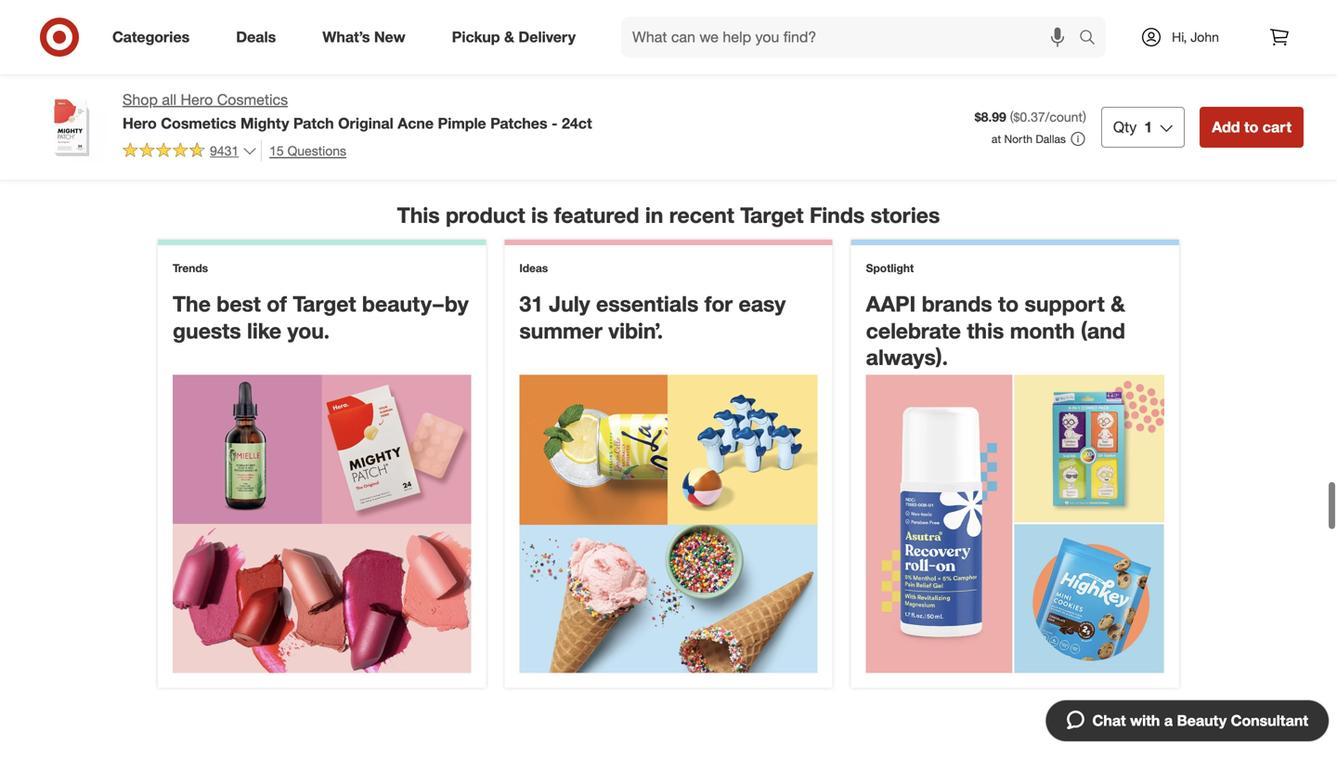 Task type: locate. For each thing, give the bounding box(es) containing it.
patch up questions
[[293, 114, 334, 132]]

mighty up 15
[[241, 114, 289, 132]]

to right add
[[1245, 118, 1259, 136]]

product
[[446, 202, 525, 228]]

1 horizontal spatial sponsored
[[613, 71, 668, 85]]

0 horizontal spatial beauty
[[451, 57, 492, 74]]

1
[[526, 41, 533, 57], [1145, 118, 1153, 136]]

trends
[[173, 261, 208, 275]]

oz inside hero cosmetics pimple correct acne clearing gel pen - 0.34 fl oz
[[711, 71, 724, 88]]

1 horizontal spatial &
[[1111, 291, 1126, 317]]

the inside the ordinary niacinamide 10% + zinc 1% - 1 fl oz - ulta beauty
[[424, 25, 445, 41]]

chat with a beauty consultant button
[[1046, 699, 1330, 742]]

2 horizontal spatial acne
[[661, 55, 690, 71]]

0 horizontal spatial fl
[[537, 41, 544, 57]]

this product is featured in recent target finds stories
[[397, 202, 940, 228]]

+ inside hero cosmetics mighty patch invisible + acne pimple patches - 24ct
[[132, 55, 140, 71]]

0 horizontal spatial to
[[999, 291, 1019, 317]]

2 sponsored from the left
[[613, 71, 668, 85]]

1 horizontal spatial fl
[[700, 71, 707, 88]]

0 horizontal spatial 24ct
[[147, 71, 173, 88]]

pimple inside shop all hero cosmetics hero cosmetics mighty patch original acne pimple patches - 24ct
[[438, 114, 486, 132]]

1 inside the ordinary niacinamide 10% + zinc 1% - 1 fl oz - ulta beauty
[[526, 41, 533, 57]]

What can we help you find? suggestions appear below search field
[[621, 17, 1084, 58]]

acne
[[143, 55, 173, 71], [661, 55, 690, 71], [398, 114, 434, 132]]

patches up shop
[[88, 71, 135, 88]]

hero inside hero cosmetics mighty patch invisible + acne pimple patches - 24ct
[[45, 39, 73, 55]]

target
[[741, 202, 804, 228], [293, 291, 356, 317]]

the ordinary niacinamide 10% + zinc 1% - 1 fl oz - ulta beauty
[[424, 25, 575, 74]]

mighty
[[142, 39, 182, 55], [332, 39, 371, 55], [241, 114, 289, 132]]

24ct
[[147, 71, 173, 88], [562, 114, 592, 132]]

-
[[838, 9, 843, 25], [517, 41, 522, 57], [564, 41, 569, 57], [301, 55, 306, 71], [1118, 55, 1123, 71], [139, 71, 144, 88], [663, 71, 668, 88], [1232, 71, 1237, 88], [552, 114, 558, 132]]

0 horizontal spatial patch
[[45, 55, 78, 71]]

0 vertical spatial 1
[[526, 41, 533, 57]]

1 vertical spatial the
[[173, 291, 211, 317]]

deals link
[[220, 17, 299, 58]]

mighty left new
[[332, 39, 371, 55]]

1 right "qty"
[[1145, 118, 1153, 136]]

shop all hero cosmetics hero cosmetics mighty patch original acne pimple patches - 24ct
[[123, 91, 592, 132]]

fl inside hero cosmetics pimple correct acne clearing gel pen - 0.34 fl oz
[[700, 71, 707, 88]]

)
[[1083, 109, 1087, 125]]

original
[[338, 114, 394, 132]]

gel
[[613, 71, 633, 88]]

mighty for acne
[[142, 39, 182, 55]]

chat with a beauty consultant
[[1093, 712, 1309, 730]]

1 vertical spatial fl
[[700, 71, 707, 88]]

best
[[217, 291, 261, 317]]

0 vertical spatial beauty
[[451, 57, 492, 74]]

fl right 0.34
[[700, 71, 707, 88]]

1 vertical spatial 24ct
[[562, 114, 592, 132]]

0 horizontal spatial sponsored
[[234, 71, 289, 85]]

patches down starface on the right of page
[[1182, 71, 1229, 88]]

oz inside the ordinary niacinamide 10% + zinc 1% - 1 fl oz - ulta beauty
[[547, 41, 561, 57]]

invisible
[[82, 55, 128, 71]]

mighty inside hero cosmetics mighty patch invisible + acne pimple patches - 24ct
[[142, 39, 182, 55]]

0 horizontal spatial mighty
[[142, 39, 182, 55]]

patch
[[45, 55, 78, 71], [234, 55, 267, 71], [293, 114, 334, 132]]

1 horizontal spatial oz
[[711, 71, 724, 88]]

1 vertical spatial target
[[293, 291, 356, 317]]

oz right 0.34
[[711, 71, 724, 88]]

month
[[1010, 318, 1075, 344]]

the for the ordinary niacinamide 10% + zinc 1% - 1 fl oz - ulta beauty
[[424, 25, 445, 41]]

+ right 'star'
[[1301, 39, 1309, 55]]

cosmetics inside hero cosmetics mighty patch invisible + acne pimple patches - 24ct
[[76, 39, 139, 55]]

to inside aapi brands to support & celebrate this month  (and always).
[[999, 291, 1019, 317]]

1 horizontal spatial +
[[454, 41, 462, 57]]

cosmetics inside hero cosmetics pimple correct acne clearing gel pen - 0.34 fl oz
[[645, 39, 707, 55]]

pimple
[[711, 39, 750, 55], [1024, 55, 1063, 71], [1262, 55, 1302, 71], [45, 71, 84, 88], [438, 114, 486, 132]]

0 vertical spatial oz
[[547, 41, 561, 57]]

0 horizontal spatial acne
[[143, 55, 173, 71]]

$0.37
[[1014, 109, 1046, 125]]

to up this
[[999, 291, 1019, 317]]

add to cart
[[1212, 118, 1292, 136]]

patches inside shop all hero cosmetics hero cosmetics mighty patch original acne pimple patches - 24ct
[[491, 114, 548, 132]]

essentials
[[596, 291, 699, 317]]

1 horizontal spatial 24ct
[[562, 114, 592, 132]]

1 vertical spatial 1
[[1145, 118, 1153, 136]]

0 horizontal spatial the
[[173, 291, 211, 317]]

$8.99
[[975, 109, 1007, 125]]

summer
[[520, 318, 603, 344]]

sponsored down deals link
[[234, 71, 289, 85]]

10ct
[[310, 55, 336, 71]]

ulta
[[424, 57, 447, 74]]

1 horizontal spatial mighty
[[241, 114, 289, 132]]

/count
[[1046, 109, 1083, 125]]

patches down 1% at the top of the page
[[491, 114, 548, 132]]

1 right 1% at the top of the page
[[526, 41, 533, 57]]

dallas
[[1036, 132, 1066, 146]]

0 horizontal spatial target
[[293, 291, 356, 317]]

24ct inside hero cosmetics mighty patch invisible + acne pimple patches - 24ct
[[147, 71, 173, 88]]

the up ulta
[[424, 25, 445, 41]]

patch down deals
[[234, 55, 267, 71]]

&
[[504, 28, 515, 46], [1111, 291, 1126, 317]]

1 horizontal spatial target
[[741, 202, 804, 228]]

0.34
[[671, 71, 697, 88]]

to
[[1245, 118, 1259, 136], [999, 291, 1019, 317]]

acid
[[1233, 55, 1259, 71]]

31
[[520, 291, 543, 317]]

sponsored
[[234, 71, 289, 85], [613, 71, 668, 85]]

2 horizontal spatial patch
[[293, 114, 334, 132]]

beauty right a at the bottom right of page
[[1177, 712, 1227, 730]]

search button
[[1071, 17, 1116, 61]]

1 horizontal spatial acne
[[398, 114, 434, 132]]

add to cart button
[[1200, 107, 1304, 148]]

fl right 1% at the top of the page
[[537, 41, 544, 57]]

this
[[397, 202, 440, 228]]

patch inside hero cosmetics mighty patch invisible + acne pimple patches - 24ct
[[45, 55, 78, 71]]

patches down search
[[1067, 55, 1114, 71]]

1 horizontal spatial 1
[[1145, 118, 1153, 136]]

(
[[1010, 109, 1014, 125]]

$6.99
[[803, 9, 834, 25]]

target up you.
[[293, 291, 356, 317]]

mighty up the all
[[142, 39, 182, 55]]

31 july essentials for easy summer vibin'. image
[[520, 375, 818, 673]]

cosmetics inside hero cosmetics mighty patch chin - 10ct sponsored
[[266, 39, 328, 55]]

to inside button
[[1245, 118, 1259, 136]]

patch for pimple
[[45, 55, 78, 71]]

1 vertical spatial &
[[1111, 291, 1126, 317]]

patch for sponsored
[[234, 55, 267, 71]]

15
[[270, 142, 284, 159]]

hero inside hero cosmetics mighty patch chin - 10ct sponsored
[[234, 39, 262, 55]]

target left 'finds'
[[741, 202, 804, 228]]

mighty inside hero cosmetics mighty patch chin - 10ct sponsored
[[332, 39, 371, 55]]

mighty for 10ct
[[332, 39, 371, 55]]

1 vertical spatial beauty
[[1177, 712, 1227, 730]]

0 vertical spatial to
[[1245, 118, 1259, 136]]

0 horizontal spatial 1
[[526, 41, 533, 57]]

categories link
[[97, 17, 213, 58]]

acne down categories
[[143, 55, 173, 71]]

15 questions
[[270, 142, 347, 159]]

the up guests
[[173, 291, 211, 317]]

hero cosmetics pimple correct acne clearing gel pen - 0.34 fl oz
[[613, 39, 750, 88]]

stories
[[871, 202, 940, 228]]

sponsored left 0.34
[[613, 71, 668, 85]]

0 vertical spatial 24ct
[[147, 71, 173, 88]]

hi, john
[[1172, 29, 1220, 45]]

patches inside starface hydro-star + salicylic acid pimple patches - 32ct
[[1182, 71, 1229, 88]]

pimple inside hero cosmetics pimple correct acne clearing gel pen - 0.34 fl oz
[[711, 39, 750, 55]]

acne inside shop all hero cosmetics hero cosmetics mighty patch original acne pimple patches - 24ct
[[398, 114, 434, 132]]

patch left invisible
[[45, 55, 78, 71]]

cosmetics for invisible
[[76, 39, 139, 55]]

patch inside shop all hero cosmetics hero cosmetics mighty patch original acne pimple patches - 24ct
[[293, 114, 334, 132]]

0 vertical spatial fl
[[537, 41, 544, 57]]

0 vertical spatial the
[[424, 25, 445, 41]]

$6.99 - $29.99
[[803, 9, 886, 25]]

hero left the chin
[[234, 39, 262, 55]]

hero inside hero cosmetics pimple correct acne clearing gel pen - 0.34 fl oz
[[613, 39, 641, 55]]

1 vertical spatial to
[[999, 291, 1019, 317]]

the best of target beauty–by guests like you. image
[[173, 375, 471, 673]]

+ down categories
[[132, 55, 140, 71]]

oz
[[547, 41, 561, 57], [711, 71, 724, 88]]

aapi
[[866, 291, 916, 317]]

& inside aapi brands to support & celebrate this month  (and always).
[[1111, 291, 1126, 317]]

what's new
[[323, 28, 406, 46]]

1 horizontal spatial patch
[[234, 55, 267, 71]]

chin
[[271, 55, 298, 71]]

patches inside hero cosmetics mighty patch invisible + acne pimple patches - 24ct
[[88, 71, 135, 88]]

hero down $19.99
[[613, 39, 641, 55]]

the inside the best of target beauty–by guests like you.
[[173, 291, 211, 317]]

1 vertical spatial oz
[[711, 71, 724, 88]]

1 horizontal spatial the
[[424, 25, 445, 41]]

24ct inside shop all hero cosmetics hero cosmetics mighty patch original acne pimple patches - 24ct
[[562, 114, 592, 132]]

- inside starface hydro-star + salicylic acid pimple patches - 32ct
[[1232, 71, 1237, 88]]

2 horizontal spatial mighty
[[332, 39, 371, 55]]

clearing
[[694, 55, 743, 71]]

acne right original
[[398, 114, 434, 132]]

0 horizontal spatial +
[[132, 55, 140, 71]]

acne right pen
[[661, 55, 690, 71]]

1 horizontal spatial beauty
[[1177, 712, 1227, 730]]

0 horizontal spatial oz
[[547, 41, 561, 57]]

1 horizontal spatial to
[[1245, 118, 1259, 136]]

curology emergency spot pimple patches - 40ct
[[992, 39, 1123, 88]]

vibin'.
[[609, 318, 663, 344]]

for
[[705, 291, 733, 317]]

0 vertical spatial &
[[504, 28, 515, 46]]

$19.99
[[613, 9, 652, 25]]

guests
[[173, 318, 241, 344]]

hero down $10.99
[[45, 39, 73, 55]]

1%
[[494, 41, 514, 57]]

pimple inside starface hydro-star + salicylic acid pimple patches - 32ct
[[1262, 55, 1302, 71]]

24ct down delivery
[[562, 114, 592, 132]]

2 horizontal spatial +
[[1301, 39, 1309, 55]]

oz right 1% at the top of the page
[[547, 41, 561, 57]]

+ left zinc on the top of the page
[[454, 41, 462, 57]]

beauty down pickup
[[451, 57, 492, 74]]

aapi brands to support & celebrate this month 
(and always). image
[[866, 375, 1165, 673]]

1 sponsored from the left
[[234, 71, 289, 85]]

starface
[[1182, 39, 1230, 55]]

salicylic
[[1182, 55, 1229, 71]]

hero cosmetics mighty patch chin - 10ct sponsored
[[234, 39, 371, 85]]

9431
[[210, 142, 239, 159]]

24ct up the all
[[147, 71, 173, 88]]

$8.99 ( $0.37 /count )
[[975, 109, 1087, 125]]

patch inside hero cosmetics mighty patch chin - 10ct sponsored
[[234, 55, 267, 71]]

hero for hero cosmetics mighty patch invisible + acne pimple patches - 24ct
[[45, 39, 73, 55]]



Task type: vqa. For each thing, say whether or not it's contained in the screenshot.
bottommost to
yes



Task type: describe. For each thing, give the bounding box(es) containing it.
niacinamide
[[503, 25, 575, 41]]

correct
[[613, 55, 657, 71]]

pimple inside hero cosmetics mighty patch invisible + acne pimple patches - 24ct
[[45, 71, 84, 88]]

with
[[1131, 712, 1161, 730]]

beauty inside chat with a beauty consultant button
[[1177, 712, 1227, 730]]

recent
[[670, 202, 735, 228]]

0 horizontal spatial &
[[504, 28, 515, 46]]

support
[[1025, 291, 1105, 317]]

+ inside starface hydro-star + salicylic acid pimple patches - 32ct
[[1301, 39, 1309, 55]]

spot
[[992, 55, 1020, 71]]

of
[[267, 291, 287, 317]]

beauty–by
[[362, 291, 469, 317]]

the ordinary niacinamide 10% + zinc 1% - 1 fl oz - ulta beauty link
[[424, 0, 576, 74]]

chat
[[1093, 712, 1126, 730]]

search
[[1071, 30, 1116, 48]]

july
[[549, 291, 590, 317]]

what's new link
[[307, 17, 429, 58]]

this
[[967, 318, 1005, 344]]

add
[[1212, 118, 1241, 136]]

- inside hero cosmetics pimple correct acne clearing gel pen - 0.34 fl oz
[[663, 71, 668, 88]]

you.
[[288, 318, 330, 344]]

patches inside curology emergency spot pimple patches - 40ct
[[1067, 55, 1114, 71]]

- inside hero cosmetics mighty patch chin - 10ct sponsored
[[301, 55, 306, 71]]

0 vertical spatial target
[[741, 202, 804, 228]]

hero for hero cosmetics mighty patch chin - 10ct sponsored
[[234, 39, 262, 55]]

deals
[[236, 28, 276, 46]]

starface hydro-star + salicylic acid pimple patches - 32ct
[[1182, 39, 1309, 88]]

questions
[[288, 142, 347, 159]]

like
[[247, 318, 282, 344]]

brands
[[922, 291, 993, 317]]

at north dallas
[[992, 132, 1066, 146]]

$6.99 - $29.99 link
[[803, 0, 955, 69]]

image of hero cosmetics mighty patch original acne pimple patches - 24ct image
[[33, 89, 108, 163]]

easy
[[739, 291, 786, 317]]

star
[[1274, 39, 1298, 55]]

hero cosmetics mighty patch invisible + acne pimple patches - 24ct
[[45, 39, 182, 88]]

celebrate
[[866, 318, 961, 344]]

fl inside the ordinary niacinamide 10% + zinc 1% - 1 fl oz - ulta beauty
[[537, 41, 544, 57]]

hero right the all
[[181, 91, 213, 109]]

aapi brands to support & celebrate this month  (and always).
[[866, 291, 1126, 370]]

+ inside the ordinary niacinamide 10% + zinc 1% - 1 fl oz - ulta beauty
[[454, 41, 462, 57]]

(and
[[1081, 318, 1126, 344]]

zinc
[[465, 41, 490, 57]]

qty 1
[[1114, 118, 1153, 136]]

acne inside hero cosmetics mighty patch invisible + acne pimple patches - 24ct
[[143, 55, 173, 71]]

target inside the best of target beauty–by guests like you.
[[293, 291, 356, 317]]

- inside hero cosmetics mighty patch invisible + acne pimple patches - 24ct
[[139, 71, 144, 88]]

spotlight
[[866, 261, 914, 275]]

at
[[992, 132, 1002, 146]]

new
[[374, 28, 406, 46]]

40ct
[[992, 71, 1018, 88]]

delivery
[[519, 28, 576, 46]]

starface hydro-star + salicylic acid pimple patches - 32ct link
[[1182, 0, 1334, 88]]

31 july essentials for easy summer vibin'.
[[520, 291, 786, 344]]

the for the best of target beauty–by guests like you.
[[173, 291, 211, 317]]

sponsored inside hero cosmetics mighty patch chin - 10ct sponsored
[[234, 71, 289, 85]]

consultant
[[1231, 712, 1309, 730]]

all
[[162, 91, 177, 109]]

north
[[1005, 132, 1033, 146]]

mighty inside shop all hero cosmetics hero cosmetics mighty patch original acne pimple patches - 24ct
[[241, 114, 289, 132]]

finds
[[810, 202, 865, 228]]

categories
[[112, 28, 190, 46]]

john
[[1191, 29, 1220, 45]]

emergency
[[1048, 39, 1114, 55]]

beauty inside the ordinary niacinamide 10% + zinc 1% - 1 fl oz - ulta beauty
[[451, 57, 492, 74]]

acne inside hero cosmetics pimple correct acne clearing gel pen - 0.34 fl oz
[[661, 55, 690, 71]]

15 questions link
[[261, 140, 347, 161]]

$9.99
[[992, 9, 1024, 25]]

is
[[531, 202, 548, 228]]

pimple inside curology emergency spot pimple patches - 40ct
[[1024, 55, 1063, 71]]

32ct
[[1241, 71, 1266, 88]]

featured
[[554, 202, 640, 228]]

$10.99
[[45, 9, 83, 25]]

9431 link
[[123, 140, 257, 163]]

hero down shop
[[123, 114, 157, 132]]

hero for hero cosmetics pimple correct acne clearing gel pen - 0.34 fl oz
[[613, 39, 641, 55]]

curology
[[992, 39, 1045, 55]]

- inside shop all hero cosmetics hero cosmetics mighty patch original acne pimple patches - 24ct
[[552, 114, 558, 132]]

hydro-
[[1234, 39, 1274, 55]]

cart
[[1263, 118, 1292, 136]]

cosmetics for acne
[[645, 39, 707, 55]]

qty
[[1114, 118, 1137, 136]]

pen
[[637, 71, 659, 88]]

a
[[1165, 712, 1173, 730]]

pickup & delivery
[[452, 28, 576, 46]]

- inside curology emergency spot pimple patches - 40ct
[[1118, 55, 1123, 71]]

the best of target beauty–by guests like you.
[[173, 291, 469, 344]]

shop
[[123, 91, 158, 109]]

pickup
[[452, 28, 500, 46]]

cosmetics for chin
[[266, 39, 328, 55]]



